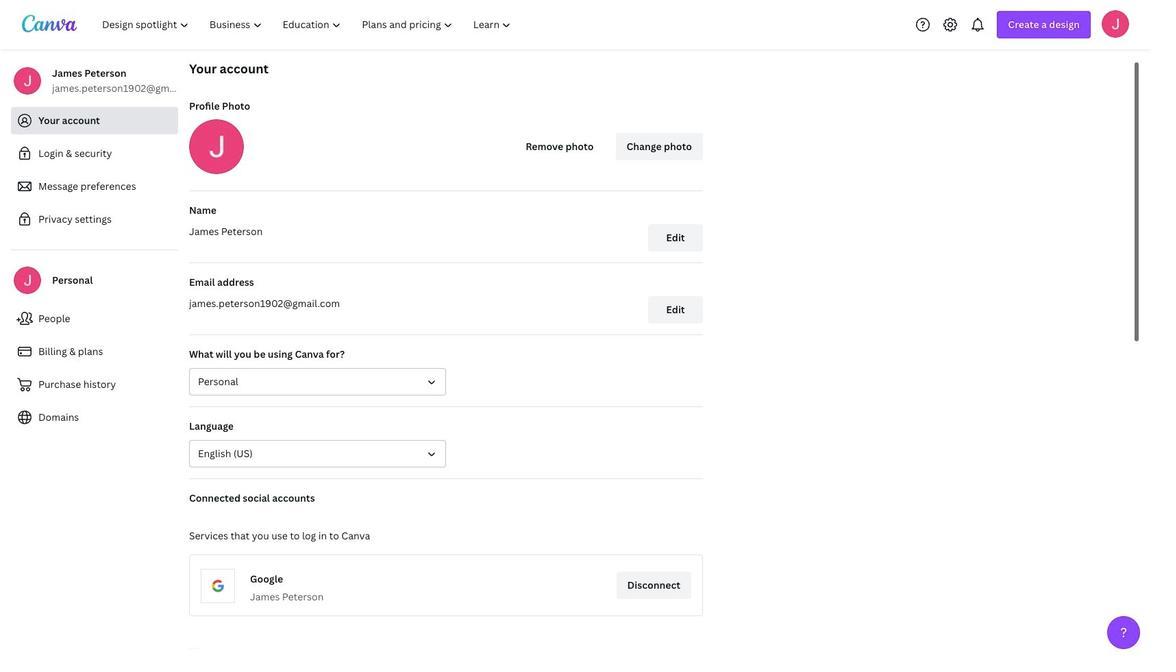 Task type: locate. For each thing, give the bounding box(es) containing it.
james peterson image
[[1103, 10, 1130, 37]]

None button
[[189, 368, 446, 396]]

Language: English (US) button
[[189, 440, 446, 468]]



Task type: describe. For each thing, give the bounding box(es) containing it.
top level navigation element
[[93, 11, 523, 38]]



Task type: vqa. For each thing, say whether or not it's contained in the screenshot.
bottom Add
no



